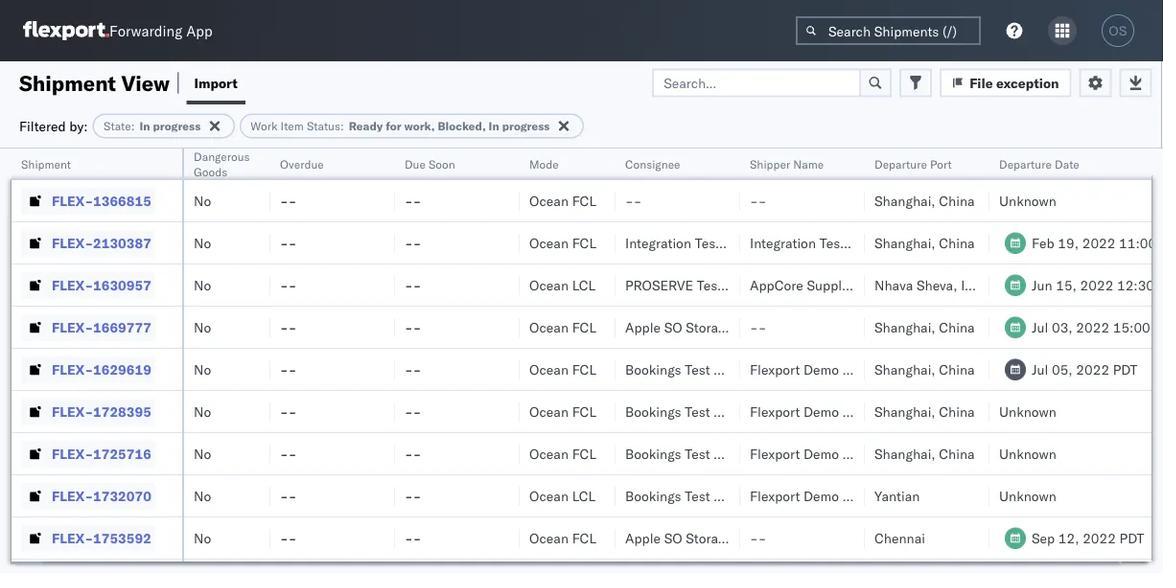 Task type: locate. For each thing, give the bounding box(es) containing it.
apple
[[625, 319, 661, 336], [625, 530, 661, 547]]

4 shanghai, china from the top
[[875, 361, 975, 378]]

resize handle column header for mode
[[593, 149, 616, 573]]

p right 12:30
[[1158, 277, 1163, 293]]

departure port button
[[865, 152, 970, 172]]

test for flex-1728395
[[685, 403, 710, 420]]

1 no from the top
[[194, 192, 211, 209]]

ocean for 1669777
[[529, 319, 569, 336]]

flex-1732070
[[52, 488, 151, 504]]

0 horizontal spatial progress
[[153, 119, 201, 133]]

shipment view
[[19, 70, 170, 96]]

test
[[697, 277, 722, 293], [685, 361, 710, 378], [685, 403, 710, 420], [685, 445, 710, 462], [685, 488, 710, 504]]

:
[[131, 119, 135, 133], [340, 119, 344, 133]]

pdt for jul 05, 2022 pdt
[[1113, 361, 1138, 378]]

not
[[767, 319, 794, 336], [767, 530, 794, 547]]

consignee inside button
[[625, 157, 680, 171]]

2022 right 15,
[[1080, 277, 1114, 293]]

work
[[251, 119, 278, 133]]

flex- inside button
[[52, 530, 93, 547]]

Search... text field
[[652, 69, 861, 97]]

co. for 1732070
[[893, 488, 912, 504]]

1 vertical spatial not
[[767, 530, 794, 547]]

2 flex- from the top
[[52, 234, 93, 251]]

lcl for bookings
[[572, 488, 596, 504]]

ocean fcl
[[529, 192, 596, 209], [529, 234, 596, 251], [529, 319, 596, 336], [529, 361, 596, 378], [529, 403, 596, 420], [529, 445, 596, 462], [529, 530, 596, 547]]

no for flex-1725716
[[194, 445, 211, 462]]

1 jul from the top
[[1032, 319, 1049, 336]]

consignee
[[625, 157, 680, 171], [714, 361, 778, 378], [714, 403, 778, 420], [714, 445, 778, 462], [714, 488, 778, 504]]

(do for shanghai, china
[[736, 319, 764, 336]]

flex-1725716
[[52, 445, 151, 462]]

co. for 1629619
[[893, 361, 912, 378]]

shipment down filtered
[[21, 157, 71, 171]]

1 (do from the top
[[736, 319, 764, 336]]

0 vertical spatial p
[[1160, 234, 1163, 251]]

p right 11:00
[[1160, 234, 1163, 251]]

progress up mode
[[502, 119, 550, 133]]

jul left 03, on the right
[[1032, 319, 1049, 336]]

2 bookings test consignee from the top
[[625, 403, 778, 420]]

shipment inside button
[[21, 157, 71, 171]]

2 china from the top
[[939, 234, 975, 251]]

resize handle column header for shipment
[[159, 149, 182, 573]]

2 no from the top
[[194, 234, 211, 251]]

2 apple so storage (do not use) from the top
[[625, 530, 832, 547]]

test for flex-1725716
[[685, 445, 710, 462]]

2 shanghai, china from the top
[[875, 234, 975, 251]]

flex- for 1732070
[[52, 488, 93, 504]]

3 unknown from the top
[[999, 445, 1057, 462]]

resize handle column header
[[159, 149, 182, 573], [247, 149, 270, 573], [372, 149, 395, 573], [497, 149, 520, 573], [593, 149, 616, 573], [717, 149, 740, 573], [842, 149, 865, 573], [967, 149, 990, 573]]

1 not from the top
[[767, 319, 794, 336]]

storage for shanghai, china
[[686, 319, 732, 336]]

--
[[280, 192, 297, 209], [405, 192, 421, 209], [625, 192, 642, 209], [750, 192, 767, 209], [280, 234, 297, 251], [405, 234, 421, 251], [280, 277, 297, 293], [405, 277, 421, 293], [280, 319, 297, 336], [405, 319, 421, 336], [750, 319, 767, 336], [280, 361, 297, 378], [405, 361, 421, 378], [280, 403, 297, 420], [405, 403, 421, 420], [280, 445, 297, 462], [405, 445, 421, 462], [280, 488, 297, 504], [405, 488, 421, 504], [280, 530, 297, 547], [405, 530, 421, 547], [750, 530, 767, 547]]

flex- down "flex-1630957" button
[[52, 319, 93, 336]]

shanghai, china for flex-1728395
[[875, 403, 975, 420]]

1 flexport demo shipper co. from the top
[[750, 361, 912, 378]]

3 shanghai, china from the top
[[875, 319, 975, 336]]

2022 right 03, on the right
[[1076, 319, 1110, 336]]

fcl for flex-1669777
[[572, 319, 596, 336]]

bookings test consignee for flex-1732070
[[625, 488, 778, 504]]

1 vertical spatial apple so storage (do not use)
[[625, 530, 832, 547]]

shipment up by:
[[19, 70, 116, 96]]

shanghai, china for flex-2130387
[[875, 234, 975, 251]]

exception
[[996, 74, 1059, 91]]

1 vertical spatial jul
[[1032, 361, 1049, 378]]

use) left 'chennai'
[[797, 530, 832, 547]]

apple so storage (do not use) for chennai
[[625, 530, 832, 547]]

2022 for 05,
[[1076, 361, 1110, 378]]

6 ocean from the top
[[529, 403, 569, 420]]

2 resize handle column header from the left
[[247, 149, 270, 573]]

1 flexport from the top
[[750, 361, 800, 378]]

3 china from the top
[[939, 319, 975, 336]]

in right state at the left of the page
[[139, 119, 150, 133]]

fcl for flex-2130387
[[572, 234, 596, 251]]

0 vertical spatial (do
[[736, 319, 764, 336]]

flex- inside flex-1725716 button
[[52, 445, 93, 462]]

7 fcl from the top
[[572, 530, 596, 547]]

12:30
[[1117, 277, 1155, 293]]

jul 03, 2022 15:00 pd
[[1032, 319, 1163, 336]]

flexport demo shipper co. for 1728395
[[750, 403, 912, 420]]

0 vertical spatial pdt
[[1113, 361, 1138, 378]]

: down view
[[131, 119, 135, 133]]

2 flexport demo shipper co. from the top
[[750, 403, 912, 420]]

blocked,
[[438, 119, 486, 133]]

ocean fcl for flex-1669777
[[529, 319, 596, 336]]

co.
[[893, 361, 912, 378], [893, 403, 912, 420], [893, 445, 912, 462], [893, 488, 912, 504]]

0 vertical spatial not
[[767, 319, 794, 336]]

in right "blocked,"
[[489, 119, 499, 133]]

1 vertical spatial storage
[[686, 530, 732, 547]]

due
[[405, 157, 426, 171]]

4 demo from the top
[[804, 488, 839, 504]]

co. for 1725716
[[893, 445, 912, 462]]

2 ocean fcl from the top
[[529, 234, 596, 251]]

8 no from the top
[[194, 488, 211, 504]]

0 horizontal spatial in
[[139, 119, 150, 133]]

use) for shanghai, china
[[797, 319, 832, 336]]

2 fcl from the top
[[572, 234, 596, 251]]

flex-1669777
[[52, 319, 151, 336]]

1 vertical spatial use)
[[797, 530, 832, 547]]

in
[[139, 119, 150, 133], [489, 119, 499, 133]]

supply
[[807, 277, 849, 293]]

bookings for flex-1725716
[[625, 445, 681, 462]]

flex-1630957
[[52, 277, 151, 293]]

3 flexport demo shipper co. from the top
[[750, 445, 912, 462]]

1 co. from the top
[[893, 361, 912, 378]]

1 horizontal spatial in
[[489, 119, 499, 133]]

flexport demo shipper co.
[[750, 361, 912, 378], [750, 403, 912, 420], [750, 445, 912, 462], [750, 488, 912, 504]]

1 resize handle column header from the left
[[159, 149, 182, 573]]

1 shanghai, from the top
[[875, 192, 936, 209]]

0 vertical spatial storage
[[686, 319, 732, 336]]

4 flexport demo shipper co. from the top
[[750, 488, 912, 504]]

flex- down flex-1366815 button
[[52, 234, 93, 251]]

fcl for flex-1725716
[[572, 445, 596, 462]]

4 unknown from the top
[[999, 488, 1057, 504]]

1 unknown from the top
[[999, 192, 1057, 209]]

departure left port
[[875, 157, 927, 171]]

2 co. from the top
[[893, 403, 912, 420]]

5 shanghai, from the top
[[875, 403, 936, 420]]

2022 right 12,
[[1083, 530, 1116, 547]]

0 vertical spatial ocean lcl
[[529, 277, 596, 293]]

6 shanghai, china from the top
[[875, 445, 975, 462]]

china
[[939, 192, 975, 209], [939, 234, 975, 251], [939, 319, 975, 336], [939, 361, 975, 378], [939, 403, 975, 420], [939, 445, 975, 462]]

flex- down flex-1669777 button
[[52, 361, 93, 378]]

1 ocean from the top
[[529, 192, 569, 209]]

2022
[[1082, 234, 1116, 251], [1080, 277, 1114, 293], [1076, 319, 1110, 336], [1076, 361, 1110, 378], [1083, 530, 1116, 547]]

4 fcl from the top
[[572, 361, 596, 378]]

shanghai, for flex-1725716
[[875, 445, 936, 462]]

1 shanghai, china from the top
[[875, 192, 975, 209]]

fcl for flex-1366815
[[572, 192, 596, 209]]

nhava
[[875, 277, 913, 293]]

1 apple so storage (do not use) from the top
[[625, 319, 832, 336]]

flexport for 1629619
[[750, 361, 800, 378]]

1 bookings from the top
[[625, 361, 681, 378]]

1753592
[[93, 530, 151, 547]]

1 lcl from the top
[[572, 277, 596, 293]]

0 horizontal spatial departure
[[875, 157, 927, 171]]

2 apple from the top
[[625, 530, 661, 547]]

flex- down flex-2130387 button
[[52, 277, 93, 293]]

9 no from the top
[[194, 530, 211, 547]]

apple so storage (do not use)
[[625, 319, 832, 336], [625, 530, 832, 547]]

os button
[[1096, 9, 1140, 53]]

shipper for flex-1728395
[[843, 403, 890, 420]]

2 jul from the top
[[1032, 361, 1049, 378]]

3 co. from the top
[[893, 445, 912, 462]]

flex- inside flex-2130387 button
[[52, 234, 93, 251]]

6 china from the top
[[939, 445, 975, 462]]

departure date
[[999, 157, 1080, 171]]

flex- down flex-1732070 button
[[52, 530, 93, 547]]

bookings for flex-1629619
[[625, 361, 681, 378]]

name
[[793, 157, 824, 171]]

5 ocean from the top
[[529, 361, 569, 378]]

2 ocean from the top
[[529, 234, 569, 251]]

no
[[194, 192, 211, 209], [194, 234, 211, 251], [194, 277, 211, 293], [194, 319, 211, 336], [194, 361, 211, 378], [194, 403, 211, 420], [194, 445, 211, 462], [194, 488, 211, 504], [194, 530, 211, 547]]

0 vertical spatial apple
[[625, 319, 661, 336]]

2130387
[[93, 234, 151, 251]]

6 shanghai, from the top
[[875, 445, 936, 462]]

0 vertical spatial jul
[[1032, 319, 1049, 336]]

shipper name
[[750, 157, 824, 171]]

test for flex-1629619
[[685, 361, 710, 378]]

fcl
[[572, 192, 596, 209], [572, 234, 596, 251], [572, 319, 596, 336], [572, 361, 596, 378], [572, 403, 596, 420], [572, 445, 596, 462], [572, 530, 596, 547]]

4 china from the top
[[939, 361, 975, 378]]

6 no from the top
[[194, 403, 211, 420]]

shanghai, for flex-1629619
[[875, 361, 936, 378]]

flex- inside flex-1728395 button
[[52, 403, 93, 420]]

flex- inside "flex-1630957" button
[[52, 277, 93, 293]]

3 ocean from the top
[[529, 277, 569, 293]]

flex- down flex-1728395 button
[[52, 445, 93, 462]]

0 vertical spatial so
[[664, 319, 682, 336]]

1 ocean lcl from the top
[[529, 277, 596, 293]]

progress down view
[[153, 119, 201, 133]]

1 apple from the top
[[625, 319, 661, 336]]

2 use) from the top
[[797, 530, 832, 547]]

soon
[[429, 157, 455, 171]]

1 horizontal spatial progress
[[502, 119, 550, 133]]

1 horizontal spatial departure
[[999, 157, 1052, 171]]

4 ocean fcl from the top
[[529, 361, 596, 378]]

flex- for 1629619
[[52, 361, 93, 378]]

jul left 05,
[[1032, 361, 1049, 378]]

: left ready
[[340, 119, 344, 133]]

5 ocean fcl from the top
[[529, 403, 596, 420]]

no for flex-2130387
[[194, 234, 211, 251]]

lcl for proserve
[[572, 277, 596, 293]]

3 flex- from the top
[[52, 277, 93, 293]]

pdt down 15:00
[[1113, 361, 1138, 378]]

bookings for flex-1728395
[[625, 403, 681, 420]]

ltd
[[852, 277, 872, 293]]

ocean for 1753592
[[529, 530, 569, 547]]

so for shanghai, china
[[664, 319, 682, 336]]

flex- for 1728395
[[52, 403, 93, 420]]

shipment for shipment view
[[19, 70, 116, 96]]

flex- down flex-1725716 button
[[52, 488, 93, 504]]

due soon
[[405, 157, 455, 171]]

flex- inside flex-1732070 button
[[52, 488, 93, 504]]

shanghai, china for flex-1669777
[[875, 319, 975, 336]]

1 horizontal spatial :
[[340, 119, 344, 133]]

ocean fcl for flex-1728395
[[529, 403, 596, 420]]

shipper name button
[[740, 152, 846, 172]]

co. for 1728395
[[893, 403, 912, 420]]

1 vertical spatial ocean lcl
[[529, 488, 596, 504]]

shanghai, for flex-1366815
[[875, 192, 936, 209]]

import button
[[187, 61, 245, 105]]

4 ocean from the top
[[529, 319, 569, 336]]

unknown
[[999, 192, 1057, 209], [999, 403, 1057, 420], [999, 445, 1057, 462], [999, 488, 1057, 504]]

china for flex-1629619
[[939, 361, 975, 378]]

flex-
[[52, 192, 93, 209], [52, 234, 93, 251], [52, 277, 93, 293], [52, 319, 93, 336], [52, 361, 93, 378], [52, 403, 93, 420], [52, 445, 93, 462], [52, 488, 93, 504], [52, 530, 93, 547]]

flex- for 1669777
[[52, 319, 93, 336]]

2 bookings from the top
[[625, 403, 681, 420]]

use) down appcore supply ltd on the right of the page
[[797, 319, 832, 336]]

pdt right 12,
[[1120, 530, 1144, 547]]

2 demo from the top
[[804, 403, 839, 420]]

1 vertical spatial lcl
[[572, 488, 596, 504]]

consignee for flex-1725716
[[714, 445, 778, 462]]

1 use) from the top
[[797, 319, 832, 336]]

2 lcl from the top
[[572, 488, 596, 504]]

flex- for 1630957
[[52, 277, 93, 293]]

3 bookings from the top
[[625, 445, 681, 462]]

1 departure from the left
[[875, 157, 927, 171]]

11:00
[[1119, 234, 1157, 251]]

6 flex- from the top
[[52, 403, 93, 420]]

ocean for 1630957
[[529, 277, 569, 293]]

flex- inside flex-1669777 button
[[52, 319, 93, 336]]

1 vertical spatial so
[[664, 530, 682, 547]]

unknown for 1366815
[[999, 192, 1057, 209]]

5 no from the top
[[194, 361, 211, 378]]

bookings for flex-1732070
[[625, 488, 681, 504]]

4 shanghai, from the top
[[875, 361, 936, 378]]

1 vertical spatial pdt
[[1120, 530, 1144, 547]]

flex- inside flex-1366815 button
[[52, 192, 93, 209]]

4 bookings from the top
[[625, 488, 681, 504]]

ocean for 1732070
[[529, 488, 569, 504]]

0 vertical spatial lcl
[[572, 277, 596, 293]]

shanghai, china for flex-1629619
[[875, 361, 975, 378]]

3 fcl from the top
[[572, 319, 596, 336]]

account
[[726, 277, 776, 293]]

0 horizontal spatial :
[[131, 119, 135, 133]]

1 vertical spatial shipment
[[21, 157, 71, 171]]

6 resize handle column header from the left
[[717, 149, 740, 573]]

5 flex- from the top
[[52, 361, 93, 378]]

1 demo from the top
[[804, 361, 839, 378]]

no for flex-1366815
[[194, 192, 211, 209]]

use) for chennai
[[797, 530, 832, 547]]

jun
[[1032, 277, 1053, 293]]

1 progress from the left
[[153, 119, 201, 133]]

2 in from the left
[[489, 119, 499, 133]]

2 unknown from the top
[[999, 403, 1057, 420]]

departure
[[875, 157, 927, 171], [999, 157, 1052, 171]]

flex-2130387
[[52, 234, 151, 251]]

flex- down shipment button
[[52, 192, 93, 209]]

p
[[1160, 234, 1163, 251], [1158, 277, 1163, 293]]

2 storage from the top
[[686, 530, 732, 547]]

2022 right 19,
[[1082, 234, 1116, 251]]

ocean for 1725716
[[529, 445, 569, 462]]

2 not from the top
[[767, 530, 794, 547]]

status
[[307, 119, 340, 133]]

6 fcl from the top
[[572, 445, 596, 462]]

unknown for 1725716
[[999, 445, 1057, 462]]

0 vertical spatial use)
[[797, 319, 832, 336]]

1 vertical spatial p
[[1158, 277, 1163, 293]]

forwarding app
[[109, 22, 213, 40]]

flex- for 1366815
[[52, 192, 93, 209]]

unknown for 1728395
[[999, 403, 1057, 420]]

flexport demo shipper co. for 1732070
[[750, 488, 912, 504]]

demo for 1732070
[[804, 488, 839, 504]]

bookings test consignee for flex-1725716
[[625, 445, 778, 462]]

7 ocean from the top
[[529, 445, 569, 462]]

9 ocean from the top
[[529, 530, 569, 547]]

departure for departure date
[[999, 157, 1052, 171]]

shipment
[[19, 70, 116, 96], [21, 157, 71, 171]]

2 ocean lcl from the top
[[529, 488, 596, 504]]

lcl
[[572, 277, 596, 293], [572, 488, 596, 504]]

2022 right 05,
[[1076, 361, 1110, 378]]

yantian
[[875, 488, 920, 504]]

p for feb 19, 2022 11:00 p
[[1160, 234, 1163, 251]]

no for flex-1728395
[[194, 403, 211, 420]]

4 flex- from the top
[[52, 319, 93, 336]]

3 ocean fcl from the top
[[529, 319, 596, 336]]

shipper for flex-1725716
[[843, 445, 890, 462]]

test for flex-1732070
[[685, 488, 710, 504]]

flex- inside flex-1629619 button
[[52, 361, 93, 378]]

2 (do from the top
[[736, 530, 764, 547]]

jul
[[1032, 319, 1049, 336], [1032, 361, 1049, 378]]

7 resize handle column header from the left
[[842, 149, 865, 573]]

8 resize handle column header from the left
[[967, 149, 990, 573]]

5 resize handle column header from the left
[[593, 149, 616, 573]]

file exception button
[[940, 69, 1072, 97], [940, 69, 1072, 97]]

4 no from the top
[[194, 319, 211, 336]]

3 shanghai, from the top
[[875, 319, 936, 336]]

china for flex-2130387
[[939, 234, 975, 251]]

5 shanghai, china from the top
[[875, 403, 975, 420]]

6 ocean fcl from the top
[[529, 445, 596, 462]]

0 vertical spatial shipment
[[19, 70, 116, 96]]

Search Shipments (/) text field
[[796, 16, 981, 45]]

5 fcl from the top
[[572, 403, 596, 420]]

for
[[386, 119, 401, 133]]

mode
[[529, 157, 559, 171]]

5 china from the top
[[939, 403, 975, 420]]

0 vertical spatial apple so storage (do not use)
[[625, 319, 832, 336]]

flex- down flex-1629619 button
[[52, 403, 93, 420]]

1 vertical spatial apple
[[625, 530, 661, 547]]

flexport
[[750, 361, 800, 378], [750, 403, 800, 420], [750, 445, 800, 462], [750, 488, 800, 504]]

1 china from the top
[[939, 192, 975, 209]]

4 co. from the top
[[893, 488, 912, 504]]

1 vertical spatial (do
[[736, 530, 764, 547]]

1 flex- from the top
[[52, 192, 93, 209]]

flex-1753592 button
[[21, 525, 155, 552]]

departure left date
[[999, 157, 1052, 171]]



Task type: vqa. For each thing, say whether or not it's contained in the screenshot.
2nd China from the top
yes



Task type: describe. For each thing, give the bounding box(es) containing it.
2022 for 19,
[[1082, 234, 1116, 251]]

state : in progress
[[104, 119, 201, 133]]

2 progress from the left
[[502, 119, 550, 133]]

2 : from the left
[[340, 119, 344, 133]]

flexport for 1725716
[[750, 445, 800, 462]]

1629619
[[93, 361, 151, 378]]

flex-2130387 button
[[21, 230, 155, 257]]

bookings test consignee for flex-1728395
[[625, 403, 778, 420]]

1669777
[[93, 319, 151, 336]]

feb 19, 2022 11:00 p
[[1032, 234, 1163, 251]]

app
[[186, 22, 213, 40]]

proserve
[[625, 277, 693, 293]]

india
[[961, 277, 991, 293]]

overdue
[[280, 157, 324, 171]]

flexport for 1732070
[[750, 488, 800, 504]]

flexport demo shipper co. for 1725716
[[750, 445, 912, 462]]

resize handle column header for departure port
[[967, 149, 990, 573]]

apple for shanghai, china
[[625, 319, 661, 336]]

jul for jul 03, 2022 15:00 pd
[[1032, 319, 1049, 336]]

shanghai, china for flex-1366815
[[875, 192, 975, 209]]

file exception
[[970, 74, 1059, 91]]

ocean for 2130387
[[529, 234, 569, 251]]

import
[[194, 74, 238, 91]]

departure for departure port
[[875, 157, 927, 171]]

p for jun 15, 2022 12:30 p
[[1158, 277, 1163, 293]]

not for shanghai, china
[[767, 319, 794, 336]]

apple for chennai
[[625, 530, 661, 547]]

15:00
[[1113, 319, 1151, 336]]

fcl for flex-1629619
[[572, 361, 596, 378]]

no for flex-1732070
[[194, 488, 211, 504]]

ocean for 1728395
[[529, 403, 569, 420]]

flexport. image
[[23, 21, 109, 40]]

departure port
[[875, 157, 952, 171]]

flex-1366815
[[52, 192, 151, 209]]

flex-1732070 button
[[21, 483, 155, 510]]

date
[[1055, 157, 1080, 171]]

not for chennai
[[767, 530, 794, 547]]

shipment for shipment
[[21, 157, 71, 171]]

1728395
[[93, 403, 151, 420]]

flex-1629619
[[52, 361, 151, 378]]

consignee for flex-1732070
[[714, 488, 778, 504]]

forwarding
[[109, 22, 182, 40]]

flexport for 1728395
[[750, 403, 800, 420]]

shipper for flex-1629619
[[843, 361, 890, 378]]

os
[[1109, 23, 1127, 38]]

filtered by:
[[19, 117, 88, 134]]

view
[[121, 70, 170, 96]]

appcore supply ltd
[[750, 277, 872, 293]]

so for chennai
[[664, 530, 682, 547]]

flex- for 2130387
[[52, 234, 93, 251]]

flex-1630957 button
[[21, 272, 155, 299]]

flex- for 1753592
[[52, 530, 93, 547]]

chennai
[[875, 530, 925, 547]]

unknown for 1732070
[[999, 488, 1057, 504]]

nhava sheva, india
[[875, 277, 991, 293]]

by:
[[69, 117, 88, 134]]

flexport demo shipper co. for 1629619
[[750, 361, 912, 378]]

work,
[[404, 119, 435, 133]]

demo for 1725716
[[804, 445, 839, 462]]

consignee button
[[616, 152, 721, 172]]

no for flex-1753592
[[194, 530, 211, 547]]

sheva,
[[917, 277, 958, 293]]

1732070
[[93, 488, 151, 504]]

fcl for flex-1728395
[[572, 403, 596, 420]]

2022 for 15,
[[1080, 277, 1114, 293]]

2022 for 03,
[[1076, 319, 1110, 336]]

flex-1725716 button
[[21, 441, 155, 468]]

ocean fcl for flex-1753592
[[529, 530, 596, 547]]

ocean fcl for flex-1629619
[[529, 361, 596, 378]]

flex-1366815 button
[[21, 187, 155, 214]]

shipment button
[[12, 152, 163, 172]]

flex-1629619 button
[[21, 356, 155, 383]]

forwarding app link
[[23, 21, 213, 40]]

dangerous goods
[[194, 149, 250, 179]]

state
[[104, 119, 131, 133]]

work item status : ready for work, blocked, in progress
[[251, 119, 550, 133]]

departure date button
[[990, 152, 1163, 172]]

4 resize handle column header from the left
[[497, 149, 520, 573]]

demo for 1629619
[[804, 361, 839, 378]]

05,
[[1052, 361, 1073, 378]]

flex-1728395
[[52, 403, 151, 420]]

ocean fcl for flex-2130387
[[529, 234, 596, 251]]

consignee for flex-1629619
[[714, 361, 778, 378]]

pd
[[1154, 319, 1163, 336]]

china for flex-1728395
[[939, 403, 975, 420]]

proserve test account
[[625, 277, 776, 293]]

ocean lcl for bookings test consignee
[[529, 488, 596, 504]]

bookings test consignee for flex-1629619
[[625, 361, 778, 378]]

pdt for sep 12, 2022 pdt
[[1120, 530, 1144, 547]]

dangerous
[[194, 149, 250, 164]]

filtered
[[19, 117, 66, 134]]

ocean lcl for proserve test account
[[529, 277, 596, 293]]

ready
[[349, 119, 383, 133]]

19,
[[1058, 234, 1079, 251]]

1630957
[[93, 277, 151, 293]]

shipper inside "button"
[[750, 157, 790, 171]]

test for flex-1630957
[[697, 277, 722, 293]]

1 in from the left
[[139, 119, 150, 133]]

file
[[970, 74, 993, 91]]

consignee for flex-1728395
[[714, 403, 778, 420]]

ocean fcl for flex-1725716
[[529, 445, 596, 462]]

china for flex-1366815
[[939, 192, 975, 209]]

mode button
[[520, 152, 596, 172]]

flex-1728395 button
[[21, 398, 155, 425]]

resize handle column header for shipper name
[[842, 149, 865, 573]]

flex- for 1725716
[[52, 445, 93, 462]]

apple so storage (do not use) for shanghai, china
[[625, 319, 832, 336]]

sep 12, 2022 pdt
[[1032, 530, 1144, 547]]

goods
[[194, 164, 227, 179]]

demo for 1728395
[[804, 403, 839, 420]]

03,
[[1052, 319, 1073, 336]]

1366815
[[93, 192, 151, 209]]

1725716
[[93, 445, 151, 462]]

jul 05, 2022 pdt
[[1032, 361, 1138, 378]]

china for flex-1669777
[[939, 319, 975, 336]]

item
[[281, 119, 304, 133]]

ocean for 1366815
[[529, 192, 569, 209]]

flex-1753592
[[52, 530, 151, 547]]

sep
[[1032, 530, 1055, 547]]

1 : from the left
[[131, 119, 135, 133]]

3 resize handle column header from the left
[[372, 149, 395, 573]]

shipper for flex-1732070
[[843, 488, 890, 504]]

port
[[930, 157, 952, 171]]

15,
[[1056, 277, 1077, 293]]

dangerous goods button
[[184, 145, 263, 179]]

no for flex-1669777
[[194, 319, 211, 336]]

appcore
[[750, 277, 803, 293]]

feb
[[1032, 234, 1055, 251]]

ocean fcl for flex-1366815
[[529, 192, 596, 209]]

fcl for flex-1753592
[[572, 530, 596, 547]]

resize handle column header for dangerous goods
[[247, 149, 270, 573]]

2022 for 12,
[[1083, 530, 1116, 547]]

no for flex-1629619
[[194, 361, 211, 378]]

flex-1669777 button
[[21, 314, 155, 341]]



